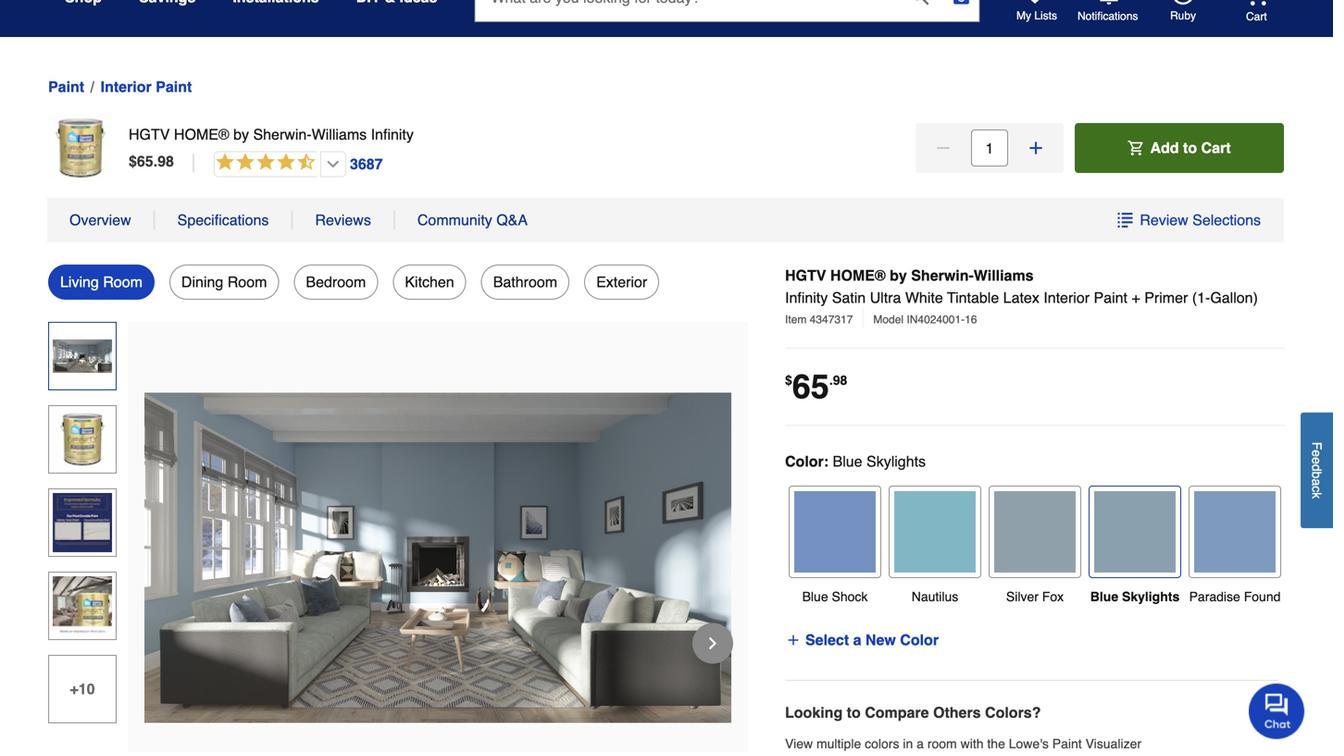 Task type: locate. For each thing, give the bounding box(es) containing it.
sherwin- for hgtv home® by sherwin-williams infinity
[[253, 126, 312, 143]]

a inside button
[[853, 632, 862, 649]]

blue shock
[[802, 590, 868, 605]]

blue for blue skylights
[[1091, 590, 1119, 605]]

room right dining
[[228, 274, 267, 291]]

skylights left paradise on the bottom
[[1122, 590, 1180, 605]]

found
[[1244, 590, 1281, 605]]

view multiple colors in a room with the lowe's paint visualizer
[[785, 737, 1142, 752]]

add to cart button
[[1075, 123, 1284, 173]]

0 vertical spatial williams
[[312, 126, 367, 143]]

ruby button
[[1139, 0, 1228, 23]]

bedroom
[[306, 274, 366, 291]]

None search field
[[475, 0, 980, 39]]

0 horizontal spatial .
[[153, 153, 158, 170]]

add to cart
[[1150, 139, 1231, 156]]

primer
[[1145, 289, 1188, 306]]

2 room from the left
[[228, 274, 267, 291]]

1 vertical spatial sherwin-
[[911, 267, 974, 284]]

living
[[60, 274, 99, 291]]

0 horizontal spatial $
[[129, 153, 137, 170]]

1 horizontal spatial room
[[228, 274, 267, 291]]

2 horizontal spatial a
[[1310, 479, 1325, 486]]

review selections button
[[1117, 211, 1262, 230]]

sherwin- up 4.5 stars image
[[253, 126, 312, 143]]

to right add
[[1183, 139, 1197, 156]]

1 horizontal spatial interior
[[1044, 289, 1090, 306]]

interior paint
[[101, 78, 192, 95]]

0 vertical spatial to
[[1183, 139, 1197, 156]]

hgtv up item
[[785, 267, 826, 284]]

sherwin- for hgtv home® by sherwin-williams infinity satin ultra white tintable latex interior paint + primer (1-gallon)
[[911, 267, 974, 284]]

k
[[1310, 493, 1325, 499]]

interior right latex
[[1044, 289, 1090, 306]]

infinity for hgtv home® by sherwin-williams infinity satin ultra white tintable latex interior paint + primer (1-gallon)
[[785, 289, 828, 306]]

silver fox
[[1006, 590, 1064, 605]]

sherwin- up white
[[911, 267, 974, 284]]

community
[[417, 212, 492, 229]]

1 horizontal spatial by
[[890, 267, 907, 284]]

room for dining room
[[228, 274, 267, 291]]

1 room from the left
[[103, 274, 143, 291]]

infinity
[[371, 126, 414, 143], [785, 289, 828, 306]]

sherwin-
[[253, 126, 312, 143], [911, 267, 974, 284]]

blue right fox
[[1091, 590, 1119, 605]]

0 vertical spatial $ 65 . 98
[[129, 153, 174, 170]]

select
[[806, 632, 849, 649]]

0 horizontal spatial infinity
[[371, 126, 414, 143]]

1 vertical spatial skylights
[[1122, 590, 1180, 605]]

color
[[785, 453, 824, 470], [900, 632, 939, 649]]

home® inside hgtv home® by sherwin-williams infinity satin ultra white tintable latex interior paint + primer (1-gallon)
[[830, 267, 886, 284]]

$
[[129, 153, 137, 170], [785, 373, 792, 388]]

1 vertical spatial hgtv
[[785, 267, 826, 284]]

looking
[[785, 705, 843, 722]]

view
[[785, 737, 813, 752]]

0 vertical spatial cart
[[1246, 10, 1267, 23]]

$ down item
[[785, 373, 792, 388]]

infinity up item
[[785, 289, 828, 306]]

$ right productimage
[[129, 153, 137, 170]]

review
[[1140, 212, 1189, 229]]

base thumbnail: 0 image
[[53, 410, 112, 469]]

williams up 3687
[[312, 126, 367, 143]]

specifications
[[177, 212, 269, 229]]

1 horizontal spatial williams
[[974, 267, 1034, 284]]

hgtv home® by sherwin-williams infinity
[[129, 126, 414, 143]]

0 horizontal spatial a
[[853, 632, 862, 649]]

cart right add
[[1201, 139, 1231, 156]]

0 horizontal spatial by
[[233, 126, 249, 143]]

home® down interior paint link
[[174, 126, 229, 143]]

1 vertical spatial williams
[[974, 267, 1034, 284]]

interior right paint link
[[101, 78, 152, 95]]

0 horizontal spatial blue
[[802, 590, 828, 605]]

1 horizontal spatial 98
[[833, 373, 848, 388]]

2 horizontal spatial blue
[[1091, 590, 1119, 605]]

1 vertical spatial cart
[[1201, 139, 1231, 156]]

1 horizontal spatial .
[[830, 373, 833, 388]]

lowe's home improvement cart image
[[1246, 0, 1269, 5]]

cart
[[1246, 10, 1267, 23], [1201, 139, 1231, 156]]

item 4347317
[[785, 313, 853, 326]]

latex
[[1003, 289, 1040, 306]]

0 horizontal spatial 98
[[158, 153, 174, 170]]

0 vertical spatial a
[[1310, 479, 1325, 486]]

1 horizontal spatial infinity
[[785, 289, 828, 306]]

1 horizontal spatial $ 65 . 98
[[785, 368, 848, 406]]

blue left 'shock'
[[802, 590, 828, 605]]

$ 65 . 98 down the item 4347317
[[785, 368, 848, 406]]

1 vertical spatial by
[[890, 267, 907, 284]]

in
[[903, 737, 913, 752]]

+
[[1132, 289, 1141, 306]]

blue
[[833, 453, 863, 470], [802, 590, 828, 605], [1091, 590, 1119, 605]]

home®
[[174, 126, 229, 143], [830, 267, 886, 284]]

f
[[1310, 442, 1325, 450]]

a
[[1310, 479, 1325, 486], [853, 632, 862, 649], [917, 737, 924, 752]]

satin
[[832, 289, 866, 306]]

shock
[[832, 590, 868, 605]]

1 vertical spatial $
[[785, 373, 792, 388]]

living room image
[[53, 340, 112, 373], [144, 393, 732, 723]]

1 vertical spatial infinity
[[785, 289, 828, 306]]

0 horizontal spatial $ 65 . 98
[[129, 153, 174, 170]]

hgtv for hgtv home® by sherwin-williams infinity satin ultra white tintable latex interior paint + primer (1-gallon)
[[785, 267, 826, 284]]

hgtv down interior paint link
[[129, 126, 170, 143]]

1 horizontal spatial 65
[[792, 368, 830, 406]]

e up b
[[1310, 457, 1325, 465]]

1 vertical spatial 98
[[833, 373, 848, 388]]

williams
[[312, 126, 367, 143], [974, 267, 1034, 284]]

skylights right :
[[867, 453, 926, 470]]

reviews link
[[315, 211, 371, 230]]

98
[[158, 153, 174, 170], [833, 373, 848, 388]]

by inside hgtv home® by sherwin-williams infinity satin ultra white tintable latex interior paint + primer (1-gallon)
[[890, 267, 907, 284]]

williams for hgtv home® by sherwin-williams infinity satin ultra white tintable latex interior paint + primer (1-gallon)
[[974, 267, 1034, 284]]

0 horizontal spatial hgtv
[[129, 126, 170, 143]]

0 vertical spatial skylights
[[867, 453, 926, 470]]

98 down interior paint link
[[158, 153, 174, 170]]

a right in
[[917, 737, 924, 752]]

dining room
[[181, 274, 267, 291]]

1 horizontal spatial sherwin-
[[911, 267, 974, 284]]

0 vertical spatial .
[[153, 153, 158, 170]]

65 right productimage
[[137, 153, 153, 170]]

1 vertical spatial home®
[[830, 267, 886, 284]]

item
[[785, 313, 807, 326]]

d
[[1310, 465, 1325, 472]]

e up 'd'
[[1310, 450, 1325, 457]]

by for hgtv home® by sherwin-williams infinity
[[233, 126, 249, 143]]

paint
[[48, 78, 84, 95], [156, 78, 192, 95], [1094, 289, 1128, 306], [1053, 737, 1082, 752]]

1 vertical spatial .
[[830, 373, 833, 388]]

1 horizontal spatial to
[[1183, 139, 1197, 156]]

with
[[961, 737, 984, 752]]

cart image
[[1128, 141, 1143, 156]]

0 vertical spatial interior
[[101, 78, 152, 95]]

1 horizontal spatial $
[[785, 373, 792, 388]]

room
[[103, 274, 143, 291], [228, 274, 267, 291]]

cart down lowe's home improvement cart icon
[[1246, 10, 1267, 23]]

to
[[1183, 139, 1197, 156], [847, 705, 861, 722]]

chevron right image
[[704, 635, 722, 653]]

0 horizontal spatial room
[[103, 274, 143, 291]]

Search Query text field
[[475, 0, 896, 21]]

1 horizontal spatial living room image
[[144, 393, 732, 723]]

0 horizontal spatial 65
[[137, 153, 153, 170]]

williams up latex
[[974, 267, 1034, 284]]

2 vertical spatial a
[[917, 737, 924, 752]]

1 horizontal spatial skylights
[[1122, 590, 1180, 605]]

0 vertical spatial 65
[[137, 153, 153, 170]]

1 vertical spatial interior
[[1044, 289, 1090, 306]]

0 vertical spatial hgtv
[[129, 126, 170, 143]]

colors?
[[985, 705, 1041, 722]]

hgtv inside hgtv home® by sherwin-williams infinity satin ultra white tintable latex interior paint + primer (1-gallon)
[[785, 267, 826, 284]]

65 down the item 4347317
[[792, 368, 830, 406]]

. down interior paint link
[[153, 153, 158, 170]]

a up k
[[1310, 479, 1325, 486]]

lowe's home improvement lists image
[[1024, 0, 1046, 5]]

0 horizontal spatial color
[[785, 453, 824, 470]]

exterior
[[596, 274, 647, 291]]

1 vertical spatial color
[[900, 632, 939, 649]]

1 vertical spatial 65
[[792, 368, 830, 406]]

interior
[[101, 78, 152, 95], [1044, 289, 1090, 306]]

by up ultra
[[890, 267, 907, 284]]

0 horizontal spatial interior
[[101, 78, 152, 95]]

sherwin- inside hgtv home® by sherwin-williams infinity satin ultra white tintable latex interior paint + primer (1-gallon)
[[911, 267, 974, 284]]

0 horizontal spatial to
[[847, 705, 861, 722]]

3687
[[350, 156, 383, 173]]

visualizer
[[1086, 737, 1142, 752]]

new
[[866, 632, 896, 649]]

0 horizontal spatial sherwin-
[[253, 126, 312, 143]]

lists
[[1035, 9, 1057, 22]]

living room
[[60, 274, 143, 291]]

home® up satin
[[830, 267, 886, 284]]

1 horizontal spatial home®
[[830, 267, 886, 284]]

$ 65 . 98 right productimage
[[129, 153, 174, 170]]

others
[[933, 705, 981, 722]]

Stepper number input field with increment and decrement buttons number field
[[971, 130, 1008, 167]]

0 horizontal spatial home®
[[174, 126, 229, 143]]

0 vertical spatial home®
[[174, 126, 229, 143]]

williams inside hgtv home® by sherwin-williams infinity satin ultra white tintable latex interior paint + primer (1-gallon)
[[974, 267, 1034, 284]]

1 vertical spatial to
[[847, 705, 861, 722]]

0 vertical spatial sherwin-
[[253, 126, 312, 143]]

plus image
[[786, 633, 801, 648]]

skylights inside option group
[[1122, 590, 1180, 605]]

.
[[153, 153, 158, 170], [830, 373, 833, 388]]

thumbnail: 2 image
[[53, 577, 112, 636]]

hgtv home® by sherwin-williams infinity satin ultra white tintable latex interior paint + primer (1-gallon)
[[785, 267, 1258, 306]]

blue right :
[[833, 453, 863, 470]]

98 down 4347317
[[833, 373, 848, 388]]

. down 4347317
[[830, 373, 833, 388]]

b
[[1310, 472, 1325, 479]]

model
[[874, 313, 904, 326]]

1 horizontal spatial color
[[900, 632, 939, 649]]

list view image
[[1118, 213, 1133, 228]]

1 vertical spatial $ 65 . 98
[[785, 368, 848, 406]]

chat invite button image
[[1249, 683, 1306, 740]]

0 vertical spatial living room image
[[53, 340, 112, 373]]

room right living
[[103, 274, 143, 291]]

1 horizontal spatial hgtv
[[785, 267, 826, 284]]

hgtv
[[129, 126, 170, 143], [785, 267, 826, 284]]

lowe's home improvement notification center image
[[1098, 0, 1120, 5]]

infinity up 3687
[[371, 126, 414, 143]]

infinity inside hgtv home® by sherwin-williams infinity satin ultra white tintable latex interior paint + primer (1-gallon)
[[785, 289, 828, 306]]

e
[[1310, 450, 1325, 457], [1310, 457, 1325, 465]]

0 vertical spatial infinity
[[371, 126, 414, 143]]

0 vertical spatial by
[[233, 126, 249, 143]]

skylights
[[867, 453, 926, 470], [1122, 590, 1180, 605]]

a left the new on the right of page
[[853, 632, 862, 649]]

0 vertical spatial color
[[785, 453, 824, 470]]

by up 4.5 stars image
[[233, 126, 249, 143]]

to inside button
[[1183, 139, 1197, 156]]

option group
[[785, 471, 1285, 616]]

room
[[928, 737, 957, 752]]

to up "multiple"
[[847, 705, 861, 722]]

0 horizontal spatial williams
[[312, 126, 367, 143]]

1 horizontal spatial cart
[[1246, 10, 1267, 23]]

1 vertical spatial a
[[853, 632, 862, 649]]

0 horizontal spatial living room image
[[53, 340, 112, 373]]



Task type: vqa. For each thing, say whether or not it's contained in the screenshot.
in
yes



Task type: describe. For each thing, give the bounding box(es) containing it.
c
[[1310, 486, 1325, 493]]

1 horizontal spatial blue
[[833, 453, 863, 470]]

nautilus
[[912, 590, 959, 605]]

lowe's
[[1009, 737, 1049, 752]]

thumbnail: 1 image
[[53, 494, 112, 553]]

fox
[[1042, 590, 1064, 605]]

minus image
[[934, 139, 953, 157]]

0 horizontal spatial skylights
[[867, 453, 926, 470]]

hgtv for hgtv home® by sherwin-williams infinity
[[129, 126, 170, 143]]

colors
[[865, 737, 900, 752]]

dining
[[181, 274, 223, 291]]

camera image
[[952, 0, 971, 6]]

1 e from the top
[[1310, 450, 1325, 457]]

q&a
[[497, 212, 528, 229]]

home® for hgtv home® by sherwin-williams infinity satin ultra white tintable latex interior paint + primer (1-gallon)
[[830, 267, 886, 284]]

add
[[1150, 139, 1179, 156]]

interior inside interior paint link
[[101, 78, 152, 95]]

option group containing blue shock
[[785, 471, 1285, 616]]

review selections
[[1140, 212, 1261, 229]]

blue skylights
[[1091, 590, 1180, 605]]

looking to compare others colors?
[[785, 705, 1041, 722]]

0 vertical spatial 98
[[158, 153, 174, 170]]

gallon)
[[1211, 289, 1258, 306]]

4.5 stars image
[[213, 150, 384, 178]]

williams for hgtv home® by sherwin-williams infinity
[[312, 126, 367, 143]]

search image
[[911, 0, 929, 5]]

0 vertical spatial $
[[129, 153, 137, 170]]

my
[[1017, 9, 1032, 22]]

to for add
[[1183, 139, 1197, 156]]

tintable
[[947, 289, 999, 306]]

infinity for hgtv home® by sherwin-williams infinity
[[371, 126, 414, 143]]

2 e from the top
[[1310, 457, 1325, 465]]

paradise found
[[1189, 590, 1281, 605]]

1 vertical spatial living room image
[[144, 393, 732, 723]]

specifications link
[[177, 211, 269, 230]]

home® for hgtv home® by sherwin-williams infinity
[[174, 126, 229, 143]]

f e e d b a c k
[[1310, 442, 1325, 499]]

compare
[[865, 705, 929, 722]]

silver
[[1006, 590, 1039, 605]]

bathroom
[[493, 274, 557, 291]]

the
[[987, 737, 1005, 752]]

+10 button
[[48, 656, 117, 724]]

overview
[[69, 212, 131, 229]]

community q&a link
[[417, 211, 528, 230]]

room for living room
[[103, 274, 143, 291]]

selections
[[1193, 212, 1261, 229]]

overview link
[[69, 211, 131, 230]]

my lists
[[1017, 9, 1057, 22]]

a inside button
[[1310, 479, 1325, 486]]

color : blue skylights
[[785, 453, 926, 470]]

+10
[[70, 681, 95, 698]]

to for looking
[[847, 705, 861, 722]]

interior inside hgtv home® by sherwin-williams infinity satin ultra white tintable latex interior paint + primer (1-gallon)
[[1044, 289, 1090, 306]]

kitchen
[[405, 274, 454, 291]]

interior paint link
[[101, 76, 192, 98]]

select a new color button
[[785, 631, 940, 651]]

blue for blue shock
[[802, 590, 828, 605]]

paint inside hgtv home® by sherwin-williams infinity satin ultra white tintable latex interior paint + primer (1-gallon)
[[1094, 289, 1128, 306]]

select a new color
[[806, 632, 939, 649]]

1 horizontal spatial a
[[917, 737, 924, 752]]

plus image
[[1027, 139, 1045, 157]]

productimage image
[[47, 115, 114, 181]]

4347317
[[810, 313, 853, 326]]

white
[[905, 289, 943, 306]]

ultra
[[870, 289, 901, 306]]

16
[[965, 313, 977, 326]]

hgtv home® by sherwin-williams infinity satin ultra white tintable latex interior paint + primer (1-gallon) element
[[785, 265, 1285, 309]]

ruby
[[1170, 9, 1196, 22]]

by for hgtv home® by sherwin-williams infinity satin ultra white tintable latex interior paint + primer (1-gallon)
[[890, 267, 907, 284]]

color inside select a new color button
[[900, 632, 939, 649]]

cart button
[[1220, 0, 1269, 24]]

my lists link
[[1017, 0, 1057, 23]]

paint link
[[48, 76, 84, 98]]

multiple
[[817, 737, 861, 752]]

f e e d b a c k button
[[1301, 413, 1333, 529]]

paradise
[[1189, 590, 1241, 605]]

(1-
[[1192, 289, 1211, 306]]

notifications
[[1078, 9, 1138, 22]]

reviews
[[315, 212, 371, 229]]

model in4024001-16
[[874, 313, 977, 326]]

0 horizontal spatial cart
[[1201, 139, 1231, 156]]

:
[[824, 453, 829, 470]]

in4024001-
[[907, 313, 965, 326]]

community q&a
[[417, 212, 528, 229]]



